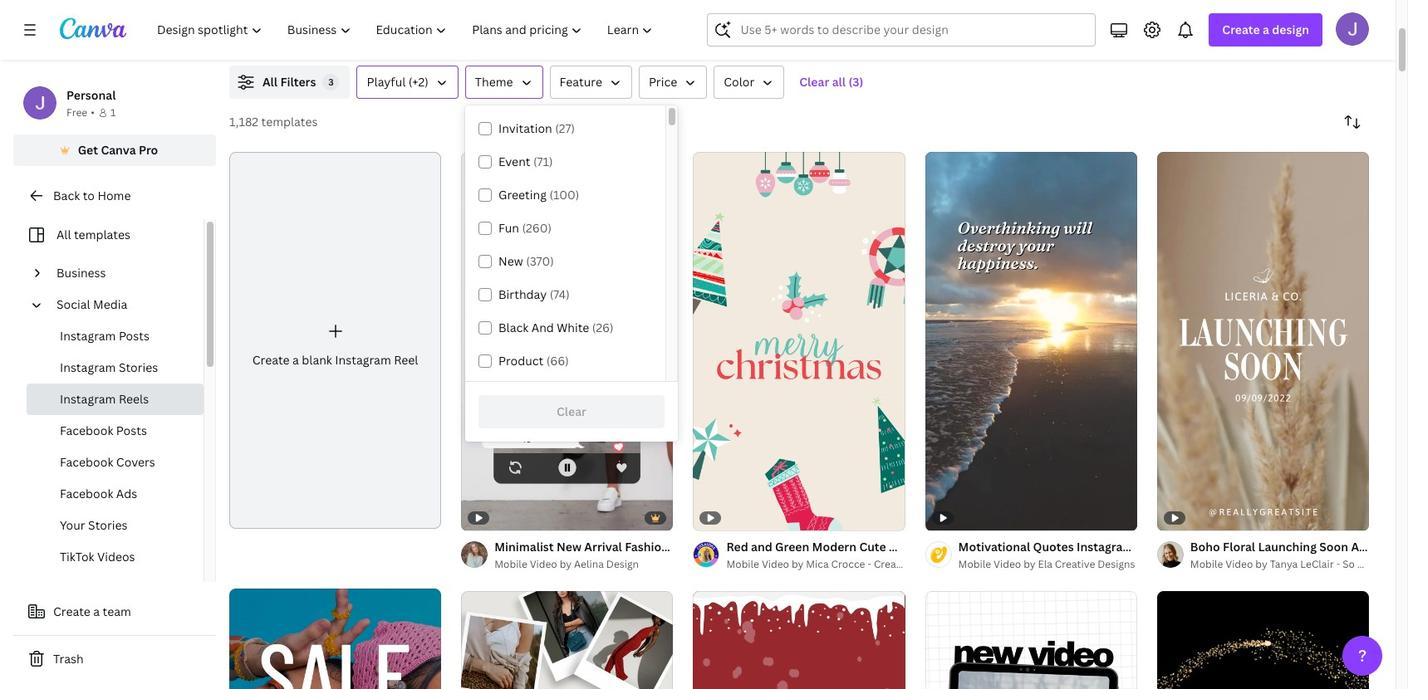 Task type: describe. For each thing, give the bounding box(es) containing it.
business link
[[50, 258, 194, 289]]

top level navigation element
[[146, 13, 668, 47]]

instagram stories
[[60, 360, 158, 376]]

and
[[751, 539, 773, 555]]

by inside red and green modern cute merry christmas mobile video mobile video by mica crocce - creare dg
[[792, 557, 804, 572]]

create for create a team
[[53, 604, 90, 620]]

mobile video by mica crocce - creare dg link
[[727, 557, 924, 573]]

all templates link
[[23, 219, 194, 251]]

motivational quotes instagram reel video mobile video by ela creative designs
[[959, 539, 1197, 572]]

facebook posts link
[[27, 416, 204, 447]]

mobile down red on the bottom right of page
[[727, 557, 760, 572]]

instagram up facebook posts
[[60, 391, 116, 407]]

product (66)
[[499, 353, 569, 369]]

instagram reels
[[60, 391, 149, 407]]

1,182
[[229, 114, 259, 130]]

new (370)
[[499, 254, 554, 269]]

color
[[724, 74, 755, 90]]

video inside minimalist new arrival fashion shop promo instagram reel mobile video by aelina design
[[530, 557, 558, 572]]

stories for your stories
[[88, 518, 128, 534]]

Sort by button
[[1337, 106, 1370, 139]]

your
[[60, 518, 85, 534]]

event (71)
[[499, 154, 553, 170]]

(100)
[[550, 187, 580, 203]]

playful (+2)
[[367, 74, 429, 90]]

trash
[[53, 652, 84, 667]]

mobile inside minimalist new arrival fashion shop promo instagram reel mobile video by aelina design
[[495, 557, 528, 572]]

event
[[499, 154, 531, 170]]

all filters
[[263, 74, 316, 90]]

your stories link
[[27, 510, 204, 542]]

green
[[776, 539, 810, 555]]

create a design
[[1223, 22, 1310, 37]]

get canva pro button
[[13, 135, 216, 166]]

red
[[727, 539, 749, 555]]

create a blank instagram reel element
[[229, 152, 442, 529]]

create a team
[[53, 604, 131, 620]]

facebook for facebook posts
[[60, 423, 113, 439]]

quotes
[[1034, 539, 1074, 555]]

ela
[[1039, 557, 1053, 572]]

so
[[1343, 557, 1356, 572]]

facebook for facebook ads
[[60, 486, 113, 502]]

motivational quotes instagram reel video link
[[959, 538, 1197, 557]]

filters
[[280, 74, 316, 90]]

(71)
[[534, 154, 553, 170]]

mobile inside "motivational quotes instagram reel video mobile video by ela creative designs"
[[959, 557, 992, 572]]

mica
[[806, 557, 829, 572]]

a for design
[[1263, 22, 1270, 37]]

floral
[[1224, 539, 1256, 555]]

creare
[[874, 557, 906, 572]]

create a design button
[[1210, 13, 1323, 47]]

create a team button
[[13, 596, 216, 629]]

reel inside 'link'
[[394, 352, 418, 368]]

facebook covers
[[60, 455, 155, 470]]

3 filter options selected element
[[323, 74, 339, 91]]

birthday (74)
[[499, 287, 570, 303]]

(+2)
[[409, 74, 429, 90]]

reel inside minimalist new arrival fashion shop promo instagram reel mobile video by aelina design
[[804, 539, 828, 555]]

tiktok videos
[[60, 549, 135, 565]]

promo
[[704, 539, 741, 555]]

fun
[[499, 220, 520, 236]]

1
[[110, 106, 116, 120]]

social media link
[[50, 289, 194, 321]]

facebook for facebook covers
[[60, 455, 113, 470]]

mobile up mobile video by ela creative designs link
[[986, 539, 1025, 555]]

(74)
[[550, 287, 570, 303]]

all for all filters
[[263, 74, 278, 90]]

announce
[[1352, 539, 1409, 555]]

home
[[98, 188, 131, 204]]

instagram posts link
[[27, 321, 204, 352]]

designs
[[1098, 557, 1136, 572]]

tiktok
[[60, 549, 94, 565]]

create for create a design
[[1223, 22, 1261, 37]]

free •
[[66, 106, 95, 120]]

cute
[[860, 539, 887, 555]]

boho
[[1191, 539, 1221, 555]]

minimalist new arrival fashion shop promo instagram reel mobile video by aelina design
[[495, 539, 828, 572]]

christmas
[[926, 539, 984, 555]]

mobile video by ela creative designs link
[[959, 557, 1138, 573]]

get canva pro
[[78, 142, 158, 158]]

soon
[[1320, 539, 1349, 555]]

free
[[66, 106, 87, 120]]

modern
[[813, 539, 857, 555]]

and
[[532, 320, 554, 336]]

white
[[557, 320, 590, 336]]

(370)
[[526, 254, 554, 269]]

- inside boho floral launching soon announce mobile video by tanya leclair - so swell studi
[[1337, 557, 1341, 572]]

shop
[[672, 539, 701, 555]]

minimalist new arrival fashion shop promo instagram reel link
[[495, 538, 828, 557]]

covers
[[116, 455, 155, 470]]

aelina
[[574, 557, 604, 572]]

video left floral
[[1164, 539, 1197, 555]]

creative
[[1055, 557, 1096, 572]]

get
[[78, 142, 98, 158]]

feature
[[560, 74, 603, 90]]

by inside boho floral launching soon announce mobile video by tanya leclair - so swell studi
[[1256, 557, 1268, 572]]

instagram up instagram reels
[[60, 360, 116, 376]]

merry
[[889, 539, 923, 555]]

dg
[[909, 557, 924, 572]]

(3)
[[849, 74, 864, 90]]



Task type: locate. For each thing, give the bounding box(es) containing it.
posts down "social media" link
[[119, 328, 150, 344]]

stories for instagram stories
[[119, 360, 158, 376]]

stories inside 'link'
[[88, 518, 128, 534]]

all
[[263, 74, 278, 90], [57, 227, 71, 243]]

0 horizontal spatial clear
[[557, 404, 587, 420]]

3
[[328, 76, 334, 88]]

0 vertical spatial all
[[263, 74, 278, 90]]

2 horizontal spatial reel
[[1137, 539, 1162, 555]]

facebook
[[60, 423, 113, 439], [60, 455, 113, 470], [60, 486, 113, 502]]

by left aelina at the left bottom of the page
[[560, 557, 572, 572]]

mobile down minimalist at the left
[[495, 557, 528, 572]]

3 facebook from the top
[[60, 486, 113, 502]]

reel
[[394, 352, 418, 368], [804, 539, 828, 555], [1137, 539, 1162, 555]]

create inside 'dropdown button'
[[1223, 22, 1261, 37]]

price button
[[639, 66, 708, 99]]

a for team
[[93, 604, 100, 620]]

1 vertical spatial create
[[252, 352, 290, 368]]

red and green modern cute merry christmas mobile video mobile video by mica crocce - creare dg
[[727, 539, 1061, 572]]

facebook covers link
[[27, 447, 204, 479]]

(26)
[[593, 320, 614, 336]]

to
[[83, 188, 95, 204]]

reel inside "motivational quotes instagram reel video mobile video by ela creative designs"
[[1137, 539, 1162, 555]]

all down back
[[57, 227, 71, 243]]

0 vertical spatial templates
[[261, 114, 318, 130]]

color button
[[714, 66, 785, 99]]

video up 'ela'
[[1028, 539, 1061, 555]]

1 vertical spatial all
[[57, 227, 71, 243]]

a left design
[[1263, 22, 1270, 37]]

•
[[91, 106, 95, 120]]

facebook up facebook ads
[[60, 455, 113, 470]]

ads
[[116, 486, 137, 502]]

create inside button
[[53, 604, 90, 620]]

studi
[[1386, 557, 1409, 572]]

1 horizontal spatial new
[[557, 539, 582, 555]]

1 vertical spatial stories
[[88, 518, 128, 534]]

None search field
[[708, 13, 1097, 47]]

1 vertical spatial new
[[557, 539, 582, 555]]

1 horizontal spatial reel
[[804, 539, 828, 555]]

- left so
[[1337, 557, 1341, 572]]

a inside 'dropdown button'
[[1263, 22, 1270, 37]]

a left team
[[93, 604, 100, 620]]

video inside boho floral launching soon announce mobile video by tanya leclair - so swell studi
[[1226, 557, 1254, 572]]

posts inside "link"
[[119, 328, 150, 344]]

mobile down boho
[[1191, 557, 1224, 572]]

templates for 1,182 templates
[[261, 114, 318, 130]]

2 horizontal spatial create
[[1223, 22, 1261, 37]]

instagram inside minimalist new arrival fashion shop promo instagram reel mobile video by aelina design
[[744, 539, 801, 555]]

facebook down instagram reels
[[60, 423, 113, 439]]

0 horizontal spatial all
[[57, 227, 71, 243]]

theme
[[475, 74, 513, 90]]

boho floral launching soon announce mobile video by tanya leclair - so swell studi
[[1191, 539, 1409, 572]]

black
[[499, 320, 529, 336]]

by inside minimalist new arrival fashion shop promo instagram reel mobile video by aelina design
[[560, 557, 572, 572]]

by down green
[[792, 557, 804, 572]]

1 by from the left
[[560, 557, 572, 572]]

back to home
[[53, 188, 131, 204]]

2 by from the left
[[792, 557, 804, 572]]

playful (+2) button
[[357, 66, 459, 99]]

2 facebook from the top
[[60, 455, 113, 470]]

3 by from the left
[[1024, 557, 1036, 572]]

video down motivational
[[994, 557, 1022, 572]]

0 vertical spatial a
[[1263, 22, 1270, 37]]

mobile inside boho floral launching soon announce mobile video by tanya leclair - so swell studi
[[1191, 557, 1224, 572]]

2 horizontal spatial a
[[1263, 22, 1270, 37]]

instagram right promo
[[744, 539, 801, 555]]

clear for clear
[[557, 404, 587, 420]]

templates for all templates
[[74, 227, 130, 243]]

0 horizontal spatial -
[[868, 557, 872, 572]]

video down floral
[[1226, 557, 1254, 572]]

a for blank
[[293, 352, 299, 368]]

0 vertical spatial clear
[[800, 74, 830, 90]]

reels
[[119, 391, 149, 407]]

1 horizontal spatial create
[[252, 352, 290, 368]]

0 vertical spatial new
[[499, 254, 523, 269]]

a inside 'link'
[[293, 352, 299, 368]]

stories up reels
[[119, 360, 158, 376]]

video down and
[[762, 557, 790, 572]]

1 vertical spatial clear
[[557, 404, 587, 420]]

instagram inside 'link'
[[335, 352, 391, 368]]

templates down all filters on the top of page
[[261, 114, 318, 130]]

1 horizontal spatial a
[[293, 352, 299, 368]]

your stories
[[60, 518, 128, 534]]

1 horizontal spatial templates
[[261, 114, 318, 130]]

media
[[93, 297, 127, 313]]

new
[[499, 254, 523, 269], [557, 539, 582, 555]]

crocce
[[832, 557, 866, 572]]

all
[[833, 74, 846, 90]]

4 by from the left
[[1256, 557, 1268, 572]]

product
[[499, 353, 544, 369]]

business
[[57, 265, 106, 281]]

by
[[560, 557, 572, 572], [792, 557, 804, 572], [1024, 557, 1036, 572], [1256, 557, 1268, 572]]

facebook posts
[[60, 423, 147, 439]]

facebook ads link
[[27, 479, 204, 510]]

mobile down motivational
[[959, 557, 992, 572]]

clear button
[[479, 396, 665, 429]]

trash link
[[13, 643, 216, 677]]

1,182 templates
[[229, 114, 318, 130]]

video down minimalist at the left
[[530, 557, 558, 572]]

create for create a blank instagram reel
[[252, 352, 290, 368]]

social media
[[57, 297, 127, 313]]

create left design
[[1223, 22, 1261, 37]]

1 horizontal spatial clear
[[800, 74, 830, 90]]

fun (260)
[[499, 220, 552, 236]]

2 vertical spatial create
[[53, 604, 90, 620]]

1 facebook from the top
[[60, 423, 113, 439]]

2 vertical spatial a
[[93, 604, 100, 620]]

new up mobile video by aelina design "link"
[[557, 539, 582, 555]]

greeting (100)
[[499, 187, 580, 203]]

1 vertical spatial facebook
[[60, 455, 113, 470]]

posts for instagram posts
[[119, 328, 150, 344]]

mobile video by aelina design link
[[495, 557, 674, 573]]

Search search field
[[741, 14, 1086, 46]]

0 horizontal spatial a
[[93, 604, 100, 620]]

0 horizontal spatial create
[[53, 604, 90, 620]]

-
[[868, 557, 872, 572], [1337, 557, 1341, 572]]

clear all (3) button
[[792, 66, 872, 99]]

instagram posts
[[60, 328, 150, 344]]

by left 'ela'
[[1024, 557, 1036, 572]]

create a blank instagram reel link
[[229, 152, 442, 529]]

1 vertical spatial a
[[293, 352, 299, 368]]

create left team
[[53, 604, 90, 620]]

motivational
[[959, 539, 1031, 555]]

2 vertical spatial facebook
[[60, 486, 113, 502]]

stories down facebook ads link
[[88, 518, 128, 534]]

new left (370)
[[499, 254, 523, 269]]

0 horizontal spatial templates
[[74, 227, 130, 243]]

instagram inside "motivational quotes instagram reel video mobile video by ela creative designs"
[[1077, 539, 1134, 555]]

create left blank
[[252, 352, 290, 368]]

all for all templates
[[57, 227, 71, 243]]

facebook up your stories
[[60, 486, 113, 502]]

invitation
[[499, 121, 553, 136]]

create inside 'link'
[[252, 352, 290, 368]]

tiktok videos link
[[27, 542, 204, 574]]

clear left all
[[800, 74, 830, 90]]

instagram inside "link"
[[60, 328, 116, 344]]

all templates
[[57, 227, 130, 243]]

(66)
[[547, 353, 569, 369]]

1 horizontal spatial -
[[1337, 557, 1341, 572]]

a inside button
[[93, 604, 100, 620]]

clear inside clear all (3) button
[[800, 74, 830, 90]]

instagram down social media
[[60, 328, 116, 344]]

1 horizontal spatial all
[[263, 74, 278, 90]]

jacob simon image
[[1337, 12, 1370, 46]]

design
[[607, 557, 639, 572]]

new inside minimalist new arrival fashion shop promo instagram reel mobile video by aelina design
[[557, 539, 582, 555]]

minimalist
[[495, 539, 554, 555]]

by inside "motivational quotes instagram reel video mobile video by ela creative designs"
[[1024, 557, 1036, 572]]

all left filters
[[263, 74, 278, 90]]

clear inside button
[[557, 404, 587, 420]]

clear for clear all (3)
[[800, 74, 830, 90]]

design
[[1273, 22, 1310, 37]]

clear down (66)
[[557, 404, 587, 420]]

back to home link
[[13, 180, 216, 213]]

clear all (3)
[[800, 74, 864, 90]]

stories
[[119, 360, 158, 376], [88, 518, 128, 534]]

0 vertical spatial stories
[[119, 360, 158, 376]]

instagram right blank
[[335, 352, 391, 368]]

birthday
[[499, 287, 547, 303]]

tanya
[[1271, 557, 1299, 572]]

instagram up designs
[[1077, 539, 1134, 555]]

2 - from the left
[[1337, 557, 1341, 572]]

0 horizontal spatial new
[[499, 254, 523, 269]]

clear
[[800, 74, 830, 90], [557, 404, 587, 420]]

- down cute
[[868, 557, 872, 572]]

by left tanya
[[1256, 557, 1268, 572]]

posts down reels
[[116, 423, 147, 439]]

(260)
[[522, 220, 552, 236]]

1 - from the left
[[868, 557, 872, 572]]

0 horizontal spatial reel
[[394, 352, 418, 368]]

black and white (26)
[[499, 320, 614, 336]]

videos
[[97, 549, 135, 565]]

- inside red and green modern cute merry christmas mobile video mobile video by mica crocce - creare dg
[[868, 557, 872, 572]]

0 vertical spatial create
[[1223, 22, 1261, 37]]

1 vertical spatial templates
[[74, 227, 130, 243]]

posts for facebook posts
[[116, 423, 147, 439]]

1 vertical spatial posts
[[116, 423, 147, 439]]

templates down back to home
[[74, 227, 130, 243]]

0 vertical spatial posts
[[119, 328, 150, 344]]

0 vertical spatial facebook
[[60, 423, 113, 439]]

leclair
[[1301, 557, 1335, 572]]

a left blank
[[293, 352, 299, 368]]

posts
[[119, 328, 150, 344], [116, 423, 147, 439]]

video
[[1028, 539, 1061, 555], [1164, 539, 1197, 555], [530, 557, 558, 572], [762, 557, 790, 572], [994, 557, 1022, 572], [1226, 557, 1254, 572]]



Task type: vqa. For each thing, say whether or not it's contained in the screenshot.


